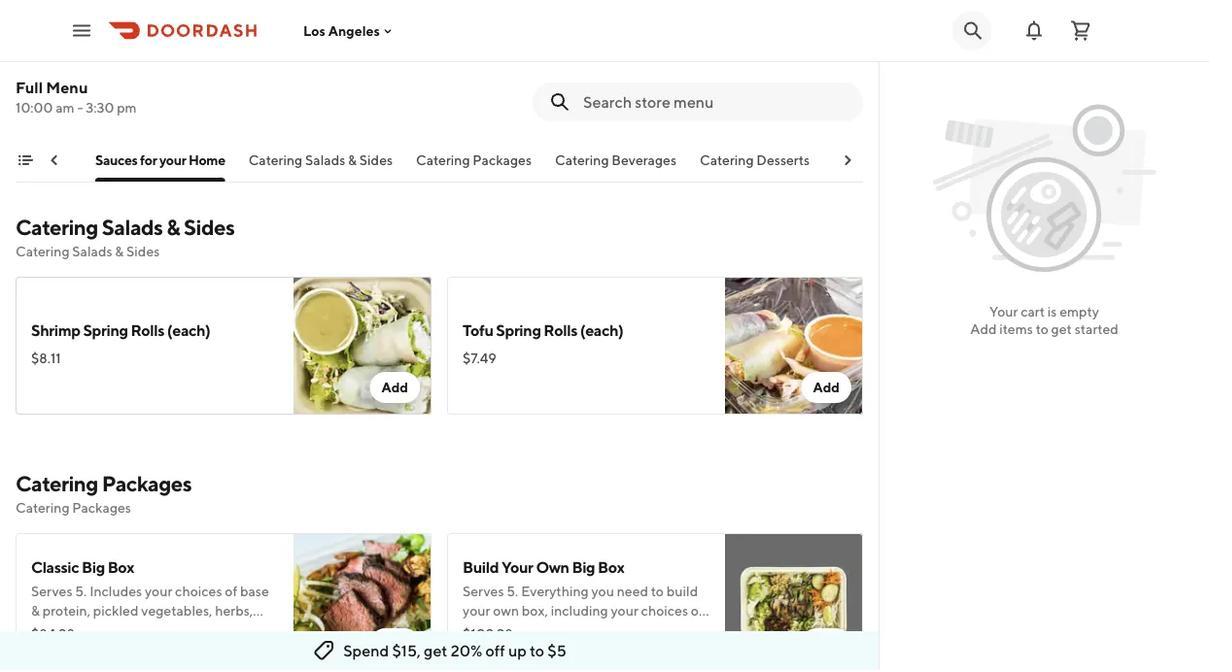 Task type: vqa. For each thing, say whether or not it's contained in the screenshot.
$109.38 at the bottom left of the page
yes



Task type: locate. For each thing, give the bounding box(es) containing it.
0 vertical spatial sides
[[360, 152, 393, 168]]

2 (each) from the left
[[580, 322, 623, 340]]

box right own
[[598, 559, 624, 577]]

0 vertical spatial your
[[989, 304, 1018, 320]]

*peanut sauce image
[[725, 21, 863, 159]]

&
[[349, 152, 357, 168], [167, 215, 180, 241], [115, 244, 124, 260]]

spring right shrimp at the left
[[83, 322, 128, 340]]

to inside your cart is empty add items to get started
[[1036, 321, 1049, 337]]

1 vertical spatial sides
[[184, 215, 235, 241]]

catering
[[249, 152, 303, 168], [417, 152, 471, 168], [555, 152, 609, 168], [700, 152, 754, 168], [16, 215, 98, 241], [16, 244, 70, 260], [16, 472, 98, 497], [16, 501, 70, 517]]

1 horizontal spatial to
[[1036, 321, 1049, 337]]

(each)
[[167, 322, 210, 340], [580, 322, 623, 340]]

2 horizontal spatial &
[[349, 152, 357, 168]]

0 horizontal spatial spring
[[83, 322, 128, 340]]

big
[[82, 559, 105, 577], [572, 559, 595, 577]]

spring right tofu in the left of the page
[[496, 322, 541, 340]]

sides for catering salads & sides
[[360, 152, 393, 168]]

shrimp spring rolls (each) image
[[294, 277, 432, 416]]

catering salads & sides
[[249, 152, 393, 168]]

rolls for shrimp spring rolls (each)
[[131, 322, 164, 340]]

rolls right tofu in the left of the page
[[544, 322, 577, 340]]

sauces for your home
[[96, 152, 226, 168]]

1 horizontal spatial (each)
[[580, 322, 623, 340]]

off
[[486, 642, 505, 660]]

1 horizontal spatial your
[[989, 304, 1018, 320]]

up
[[508, 642, 527, 660]]

lime
[[583, 71, 614, 87]]

catering beverages button
[[555, 151, 677, 182]]

to right up
[[530, 642, 544, 660]]

your inside your cart is empty add items to get started
[[989, 304, 1018, 320]]

add button for classic big box
[[370, 629, 420, 660]]

box
[[108, 559, 134, 577], [598, 559, 624, 577]]

2 horizontal spatial sides
[[360, 152, 393, 168]]

0 horizontal spatial box
[[108, 559, 134, 577]]

wings
[[888, 152, 928, 168]]

packages inside button
[[473, 152, 532, 168]]

salads inside button
[[306, 152, 346, 168]]

0 horizontal spatial get
[[424, 642, 448, 660]]

your left own
[[502, 559, 533, 577]]

2 spring from the left
[[496, 322, 541, 340]]

2 rolls from the left
[[544, 322, 577, 340]]

get
[[1051, 321, 1072, 337], [424, 642, 448, 660]]

*peanut sauce creamy blend with lime and coconut. vegan
[[463, 46, 700, 106]]

to down cart
[[1036, 321, 1049, 337]]

catering for catering desserts
[[700, 152, 754, 168]]

los angeles button
[[303, 23, 395, 39]]

box right classic in the left of the page
[[108, 559, 134, 577]]

1 vertical spatial your
[[502, 559, 533, 577]]

add button for build your own big box
[[801, 629, 851, 660]]

add for build your own big box
[[813, 637, 840, 653]]

salads
[[306, 152, 346, 168], [102, 215, 163, 241], [72, 244, 112, 260]]

sides inside button
[[360, 152, 393, 168]]

rolls
[[131, 322, 164, 340], [544, 322, 577, 340]]

spring for tofu
[[496, 322, 541, 340]]

1 horizontal spatial spring
[[496, 322, 541, 340]]

for
[[141, 152, 157, 168]]

chicken wings
[[834, 152, 928, 168]]

0 vertical spatial get
[[1051, 321, 1072, 337]]

green coconut curry image
[[294, 21, 432, 159]]

-
[[77, 100, 83, 116]]

2 vertical spatial sides
[[126, 244, 160, 260]]

items
[[999, 321, 1033, 337]]

catering packages
[[417, 152, 532, 168]]

1 vertical spatial &
[[167, 215, 180, 241]]

1 rolls from the left
[[131, 322, 164, 340]]

catering for catering salads & sides
[[249, 152, 303, 168]]

add
[[970, 321, 997, 337], [381, 380, 408, 396], [813, 380, 840, 396], [381, 637, 408, 653], [813, 637, 840, 653]]

big right own
[[572, 559, 595, 577]]

0 vertical spatial salads
[[306, 152, 346, 168]]

get right $15,
[[424, 642, 448, 660]]

1 vertical spatial salads
[[102, 215, 163, 241]]

rolls right shrimp at the left
[[131, 322, 164, 340]]

1 horizontal spatial sides
[[184, 215, 235, 241]]

3:30
[[86, 100, 114, 116]]

angeles
[[328, 23, 380, 39]]

1 horizontal spatial box
[[598, 559, 624, 577]]

1 big from the left
[[82, 559, 105, 577]]

started
[[1075, 321, 1118, 337]]

catering for catering packages
[[417, 152, 471, 168]]

catering for catering beverages
[[555, 152, 609, 168]]

spring
[[83, 322, 128, 340], [496, 322, 541, 340]]

los
[[303, 23, 326, 39]]

0 horizontal spatial sides
[[126, 244, 160, 260]]

0 vertical spatial packages
[[473, 152, 532, 168]]

1 horizontal spatial get
[[1051, 321, 1072, 337]]

blend
[[514, 71, 551, 87]]

1 horizontal spatial big
[[572, 559, 595, 577]]

1 vertical spatial to
[[530, 642, 544, 660]]

20%
[[451, 642, 482, 660]]

0 vertical spatial to
[[1036, 321, 1049, 337]]

catering packages button
[[417, 151, 532, 182]]

salads for catering salads & sides catering salads & sides
[[102, 215, 163, 241]]

your
[[989, 304, 1018, 320], [502, 559, 533, 577]]

add for tofu spring rolls (each)
[[813, 380, 840, 396]]

$15,
[[392, 642, 421, 660]]

0 horizontal spatial &
[[115, 244, 124, 260]]

1 (each) from the left
[[167, 322, 210, 340]]

packages
[[473, 152, 532, 168], [102, 472, 192, 497], [72, 501, 131, 517]]

sides for catering salads & sides catering salads & sides
[[184, 215, 235, 241]]

0 horizontal spatial (each)
[[167, 322, 210, 340]]

& inside button
[[349, 152, 357, 168]]

0 horizontal spatial big
[[82, 559, 105, 577]]

chicken
[[834, 152, 885, 168]]

get down is
[[1051, 321, 1072, 337]]

0 horizontal spatial to
[[530, 642, 544, 660]]

spend $15, get 20% off up to $5
[[343, 642, 567, 660]]

2 vertical spatial packages
[[72, 501, 131, 517]]

add inside your cart is empty add items to get started
[[970, 321, 997, 337]]

0 horizontal spatial your
[[502, 559, 533, 577]]

catering beverages
[[555, 152, 677, 168]]

to for items
[[1036, 321, 1049, 337]]

1 vertical spatial packages
[[102, 472, 192, 497]]

1 horizontal spatial &
[[167, 215, 180, 241]]

big right classic in the left of the page
[[82, 559, 105, 577]]

catering desserts
[[700, 152, 810, 168]]

to
[[1036, 321, 1049, 337], [530, 642, 544, 660]]

your up "items"
[[989, 304, 1018, 320]]

cart
[[1021, 304, 1045, 320]]

sides
[[360, 152, 393, 168], [184, 215, 235, 241], [126, 244, 160, 260]]

1 spring from the left
[[83, 322, 128, 340]]

2 vertical spatial salads
[[72, 244, 112, 260]]

$109.38
[[463, 627, 513, 643]]

open menu image
[[70, 19, 93, 42]]

your cart is empty add items to get started
[[970, 304, 1118, 337]]

0 horizontal spatial rolls
[[131, 322, 164, 340]]

classic big box image
[[294, 534, 432, 671]]

0 vertical spatial &
[[349, 152, 357, 168]]

1 horizontal spatial rolls
[[544, 322, 577, 340]]

(each) for shrimp spring rolls (each)
[[167, 322, 210, 340]]

add button
[[370, 373, 420, 404], [801, 373, 851, 404], [370, 629, 420, 660], [801, 629, 851, 660]]



Task type: describe. For each thing, give the bounding box(es) containing it.
beverages
[[612, 152, 677, 168]]

add for classic big box
[[381, 637, 408, 653]]

sauce
[[521, 46, 563, 64]]

& for catering salads & sides catering salads & sides
[[167, 215, 180, 241]]

(each) for tofu spring rolls (each)
[[580, 322, 623, 340]]

add for shrimp spring rolls (each)
[[381, 380, 408, 396]]

full
[[16, 78, 43, 97]]

notification bell image
[[1023, 19, 1046, 42]]

build your own big box image
[[725, 534, 863, 671]]

am
[[56, 100, 74, 116]]

scroll menu navigation left image
[[47, 153, 62, 168]]

2 vertical spatial &
[[115, 244, 124, 260]]

Item Search search field
[[583, 91, 848, 113]]

get inside your cart is empty add items to get started
[[1051, 321, 1072, 337]]

$5
[[548, 642, 567, 660]]

vegan
[[463, 90, 500, 106]]

to for up
[[530, 642, 544, 660]]

classic big box
[[31, 559, 134, 577]]

desserts
[[757, 152, 810, 168]]

*peanut
[[463, 46, 518, 64]]

curry
[[140, 65, 178, 84]]

coconut.
[[642, 71, 700, 87]]

home
[[189, 152, 226, 168]]

is
[[1048, 304, 1057, 320]]

green
[[31, 65, 74, 84]]

full menu 10:00 am - 3:30 pm
[[16, 78, 137, 116]]

$10.00
[[31, 94, 76, 110]]

creamy
[[463, 71, 511, 87]]

pm
[[117, 100, 137, 116]]

build
[[463, 559, 499, 577]]

1 vertical spatial get
[[424, 642, 448, 660]]

10:00
[[16, 100, 53, 116]]

catering for catering packages catering packages
[[16, 472, 98, 497]]

empty
[[1060, 304, 1099, 320]]

tofu
[[463, 322, 493, 340]]

0 items, open order cart image
[[1069, 19, 1092, 42]]

your
[[160, 152, 187, 168]]

spring for shrimp
[[83, 322, 128, 340]]

menu
[[46, 78, 88, 97]]

scroll menu navigation right image
[[840, 153, 855, 168]]

tofu spring rolls (each) image
[[725, 277, 863, 416]]

shrimp
[[31, 322, 80, 340]]

2 box from the left
[[598, 559, 624, 577]]

2 big from the left
[[572, 559, 595, 577]]

$7.49
[[463, 351, 496, 367]]

rolls for tofu spring rolls (each)
[[544, 322, 577, 340]]

build your own big box
[[463, 559, 624, 577]]

catering for catering salads & sides catering salads & sides
[[16, 215, 98, 241]]

own
[[536, 559, 569, 577]]

catering salads & sides catering salads & sides
[[16, 215, 235, 260]]

catering packages catering packages
[[16, 472, 192, 517]]

green coconut curry
[[31, 65, 178, 84]]

$8.11
[[31, 351, 61, 367]]

and
[[616, 71, 640, 87]]

1 box from the left
[[108, 559, 134, 577]]

add button for tofu spring rolls (each)
[[801, 373, 851, 404]]

los angeles
[[303, 23, 380, 39]]

spend
[[343, 642, 389, 660]]

coconut
[[77, 65, 137, 84]]

classic
[[31, 559, 79, 577]]

with
[[553, 71, 580, 87]]

chicken wings button
[[834, 151, 928, 182]]

sauces
[[96, 152, 138, 168]]

catering desserts button
[[700, 151, 810, 182]]

& for catering salads & sides
[[349, 152, 357, 168]]

$84.38
[[31, 627, 75, 643]]

salads for catering salads & sides
[[306, 152, 346, 168]]

tofu spring rolls (each)
[[463, 322, 623, 340]]

show menu categories image
[[17, 153, 33, 168]]

packages for catering packages
[[473, 152, 532, 168]]

shrimp spring rolls (each)
[[31, 322, 210, 340]]

packages for catering packages catering packages
[[102, 472, 192, 497]]

catering salads & sides button
[[249, 151, 393, 182]]

add button for shrimp spring rolls (each)
[[370, 373, 420, 404]]



